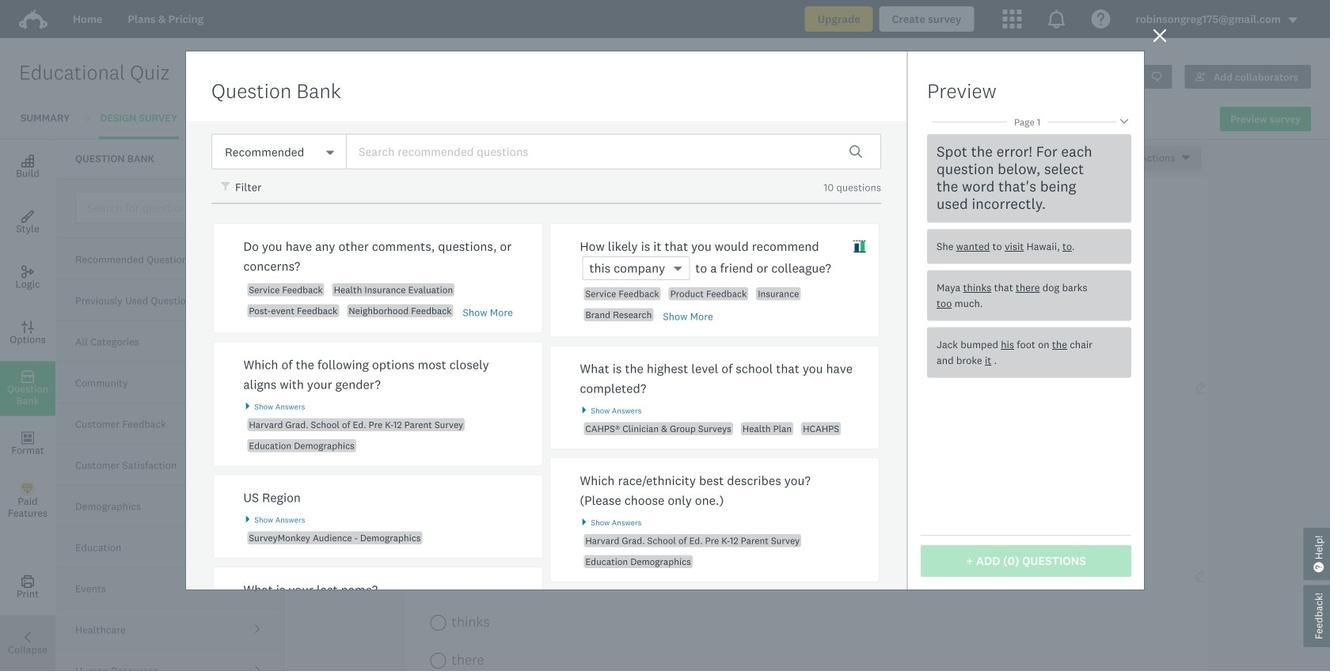 Task type: vqa. For each thing, say whether or not it's contained in the screenshot.
topmost icon   XJTfE
yes



Task type: locate. For each thing, give the bounding box(es) containing it.
help icon image
[[1092, 10, 1111, 29]]

0 vertical spatial icon   xjtfe image
[[221, 182, 232, 193]]

icon   xjtfe image
[[221, 182, 232, 193], [853, 240, 866, 253]]

1 vertical spatial icon   xjtfe image
[[853, 240, 866, 253]]

0 horizontal spatial products icon image
[[1003, 10, 1022, 29]]

products icon image
[[1003, 10, 1022, 29], [1047, 10, 1066, 29]]

1 horizontal spatial products icon image
[[1047, 10, 1066, 29]]

1 horizontal spatial icon   xjtfe image
[[853, 240, 866, 253]]

Search recommended questions text field
[[346, 134, 881, 169]]



Task type: describe. For each thing, give the bounding box(es) containing it.
2 products icon image from the left
[[1047, 10, 1066, 29]]

1 products icon image from the left
[[1003, 10, 1022, 29]]

0 horizontal spatial icon   xjtfe image
[[221, 182, 232, 193]]

surveymonkey logo image
[[19, 10, 48, 29]]

Search for questions text field
[[75, 192, 276, 224]]



